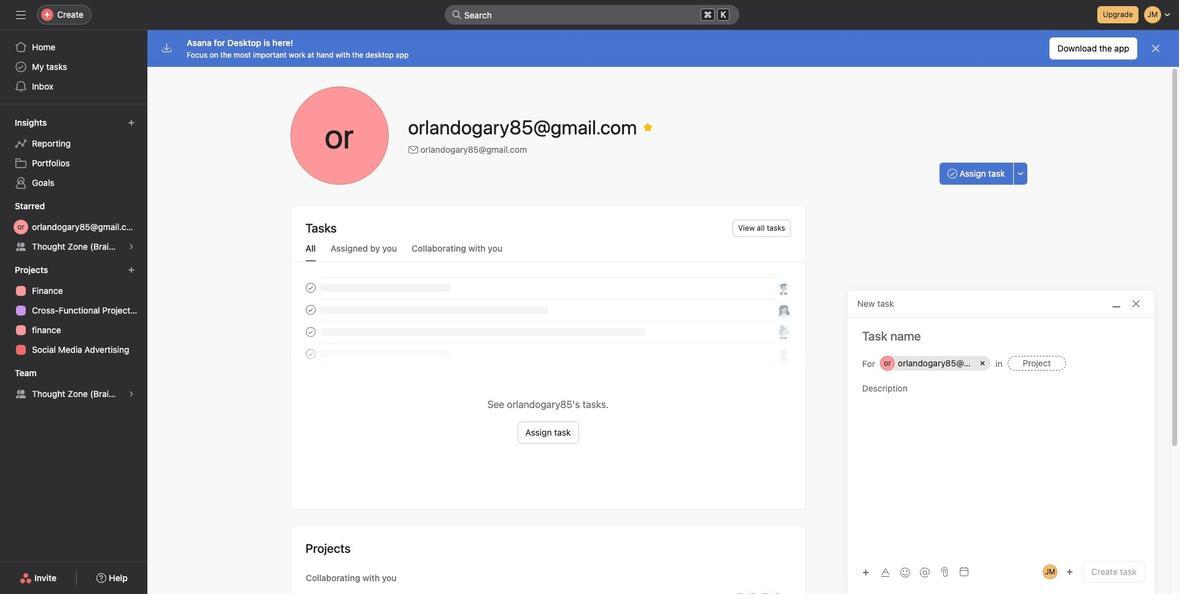 Task type: locate. For each thing, give the bounding box(es) containing it.
dismiss image
[[1151, 44, 1161, 53]]

starred element
[[0, 195, 147, 259]]

select due date image
[[960, 568, 969, 577]]

minimize image
[[1112, 299, 1122, 309]]

None field
[[445, 5, 740, 25]]

Search tasks, projects, and more text field
[[445, 5, 740, 25]]

hide sidebar image
[[16, 10, 26, 20]]

attach a file or paste an image image
[[940, 568, 950, 577]]

dialog
[[848, 291, 1155, 595]]

at mention image
[[920, 568, 930, 578]]

toolbar
[[858, 564, 936, 581]]



Task type: describe. For each thing, give the bounding box(es) containing it.
more options image
[[1017, 170, 1024, 178]]

add or remove collaborators from this task image
[[1067, 569, 1074, 576]]

teams element
[[0, 362, 147, 407]]

insert an object image
[[863, 569, 870, 577]]

global element
[[0, 30, 147, 104]]

insights element
[[0, 112, 147, 195]]

formatting image
[[881, 568, 891, 578]]

new insights image
[[128, 119, 135, 127]]

tasks tabs tab list
[[291, 242, 806, 262]]

remove from starred image
[[643, 122, 653, 132]]

Task name text field
[[848, 328, 1155, 345]]

projects element
[[0, 259, 147, 362]]

close image
[[1132, 299, 1141, 309]]

prominent image
[[452, 10, 462, 20]]

emoji image
[[901, 568, 910, 578]]



Task type: vqa. For each thing, say whether or not it's contained in the screenshot.
What's in my trial? button
no



